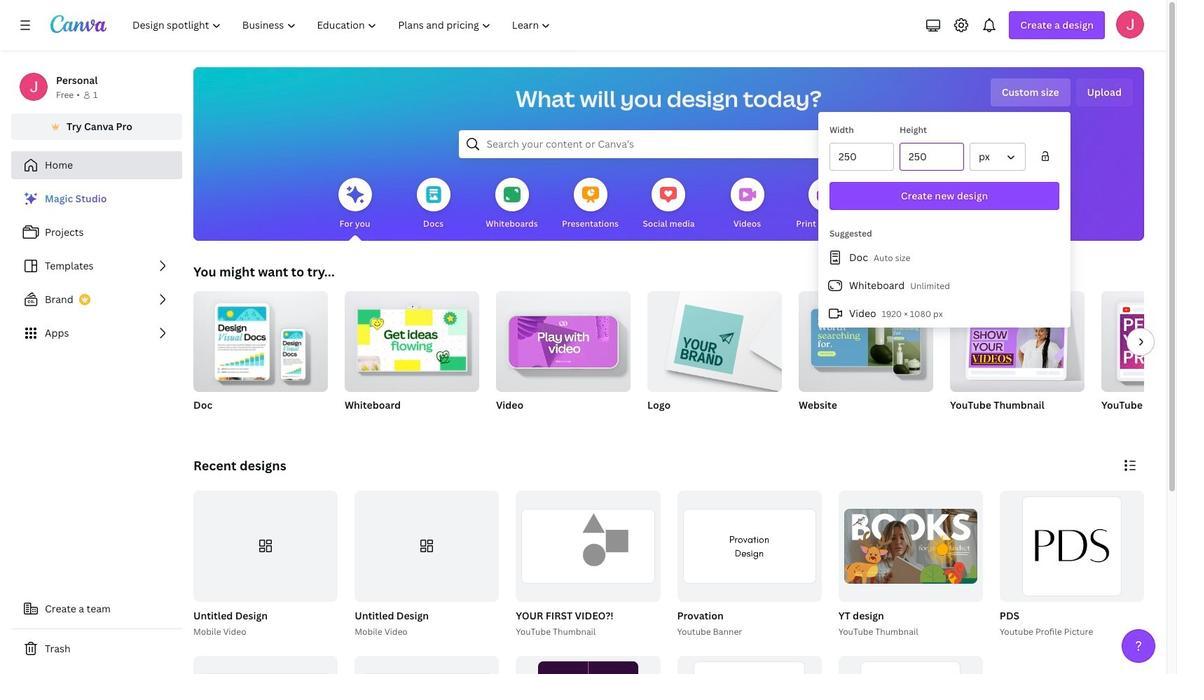 Task type: vqa. For each thing, say whether or not it's contained in the screenshot.
list
yes



Task type: locate. For each thing, give the bounding box(es) containing it.
top level navigation element
[[123, 11, 563, 39]]

Search search field
[[487, 131, 851, 158]]

None number field
[[839, 144, 885, 170], [909, 144, 955, 170], [839, 144, 885, 170], [909, 144, 955, 170]]

group
[[496, 286, 631, 430], [496, 286, 631, 393], [648, 286, 782, 430], [648, 286, 782, 393], [950, 286, 1085, 430], [950, 286, 1085, 393], [193, 292, 328, 430], [193, 292, 328, 393], [345, 292, 479, 430], [799, 292, 934, 430], [799, 292, 934, 393], [1102, 292, 1178, 430], [1102, 292, 1178, 393], [191, 491, 338, 640], [193, 491, 338, 603], [352, 491, 499, 640], [513, 491, 661, 640], [516, 491, 661, 603], [675, 491, 822, 640], [677, 491, 822, 603], [836, 491, 983, 640], [839, 491, 983, 603], [997, 491, 1145, 640], [1000, 491, 1145, 603], [516, 656, 661, 675], [677, 656, 822, 675], [839, 656, 983, 675]]

None search field
[[459, 130, 879, 158]]

list
[[11, 185, 182, 348], [819, 244, 1071, 328]]

james peterson image
[[1117, 11, 1145, 39]]

0 horizontal spatial list
[[11, 185, 182, 348]]



Task type: describe. For each thing, give the bounding box(es) containing it.
1 horizontal spatial list
[[819, 244, 1071, 328]]

Units: px button
[[970, 143, 1026, 171]]



